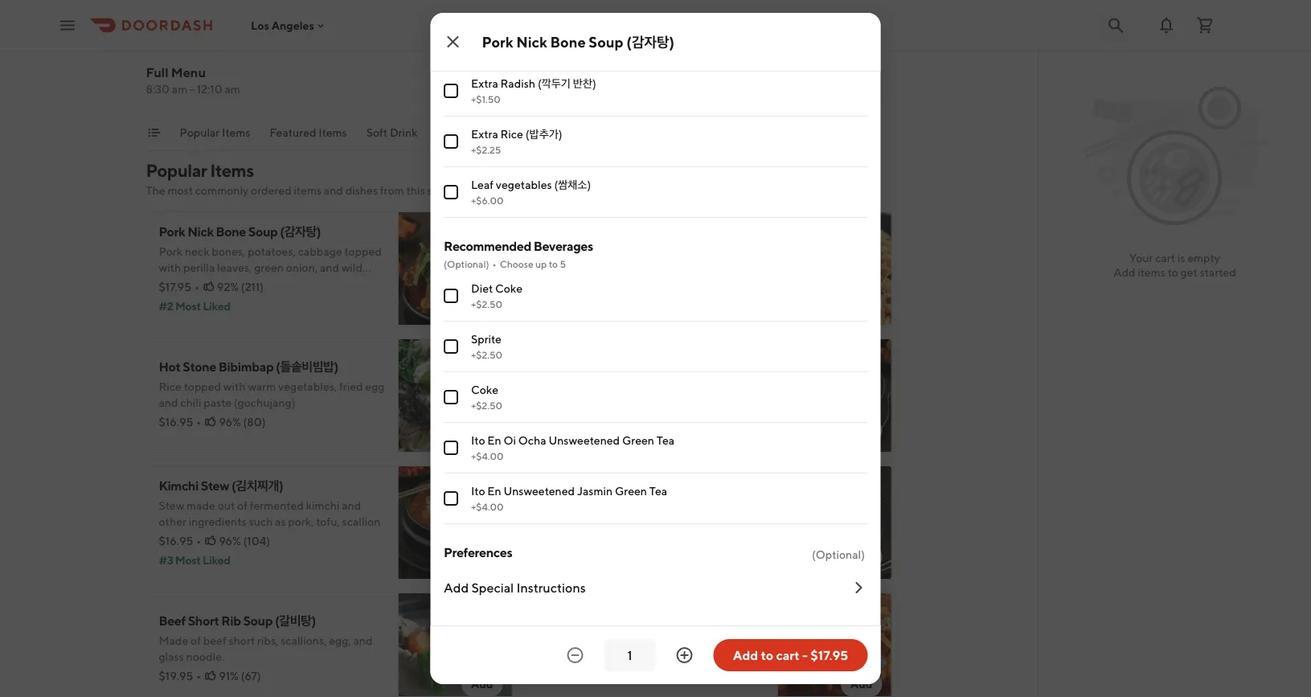 Task type: vqa. For each thing, say whether or not it's contained in the screenshot.


Task type: locate. For each thing, give the bounding box(es) containing it.
add for spicy beef soup (육개장)
[[851, 423, 873, 437]]

$16.95 • for hot stone bibimbap (돌솥비빔밥)
[[159, 415, 201, 429]]

started
[[1200, 266, 1237, 279]]

soup inside "pork nick bone soup (감자탕) pork neck bones, potatoes, cabbage topped with perilla leaves, green onion, and wild sesame seeds."
[[248, 224, 278, 239]]

0 vertical spatial from
[[380, 184, 404, 197]]

1 liked from the top
[[203, 300, 230, 313]]

1 horizontal spatial egg
[[595, 650, 614, 663]]

en for unsweetened
[[487, 485, 501, 498]]

sesame
[[159, 277, 197, 290]]

96% left (80) on the bottom left of the page
[[219, 415, 241, 429]]

0 vertical spatial bone
[[550, 33, 586, 50]]

extra left radish
[[471, 77, 498, 90]]

bone up bone
[[558, 486, 588, 501]]

0 horizontal spatial stew
[[159, 499, 184, 512]]

0 horizontal spatial from
[[380, 184, 404, 197]]

0 vertical spatial items
[[294, 184, 322, 197]]

popular for popular items the most commonly ordered items and dishes from this store
[[146, 160, 207, 181]]

group
[[443, 0, 868, 218]]

2 horizontal spatial rice
[[571, 613, 597, 628]]

of up the noodle.
[[191, 634, 201, 647]]

vegetables, right cake, in the right bottom of the page
[[690, 634, 749, 647]]

add for pork nick bone soup (감자탕)
[[471, 296, 493, 310]]

0 horizontal spatial topped
[[184, 380, 221, 393]]

3 +$2.50 from the top
[[471, 400, 502, 411]]

(감자탕)
[[627, 33, 675, 50], [280, 224, 321, 239]]

soup up potatoes,
[[248, 224, 278, 239]]

1 horizontal spatial cart
[[1156, 251, 1176, 265]]

extra for extra fish cake (오뎅 반찬)
[[471, 26, 498, 39]]

rice inside the extra rice (밥추가) +$2.25
[[500, 127, 523, 141]]

None checkbox
[[443, 84, 458, 98], [443, 134, 458, 149], [443, 84, 458, 98], [443, 134, 458, 149]]

and inside the kimchi stew (김치찌개) stew made out of fermented kimchi and other ingredients such as pork, tofu, scallion
[[342, 499, 361, 512]]

coke down sprite +$2.50 on the left of page
[[471, 383, 498, 396]]

soup left (육개장)
[[601, 359, 630, 374]]

0 horizontal spatial egg
[[365, 380, 385, 393]]

out
[[218, 499, 235, 512]]

en left oi
[[487, 434, 501, 447]]

0 vertical spatial +$1.50
[[471, 43, 500, 54]]

+$4.00 down oi
[[471, 450, 503, 462]]

None checkbox
[[443, 33, 458, 47], [443, 185, 458, 199], [443, 289, 458, 303], [443, 339, 458, 354], [443, 390, 458, 404], [443, 441, 458, 455], [443, 491, 458, 506], [443, 33, 458, 47], [443, 185, 458, 199], [443, 289, 458, 303], [443, 339, 458, 354], [443, 390, 458, 404], [443, 441, 458, 455], [443, 491, 458, 506]]

most down $17.95 •
[[175, 300, 201, 313]]

made inside the kimchi stew (김치찌개) stew made out of fermented kimchi and other ingredients such as pork, tofu, scallion
[[187, 499, 215, 512]]

1 horizontal spatial to
[[761, 648, 774, 663]]

diet coke +$2.50
[[471, 282, 522, 310]]

other inside the kimchi stew (김치찌개) stew made out of fermented kimchi and other ingredients such as pork, tofu, scallion
[[159, 515, 187, 528]]

$17.95 inside the add to cart - $17.95 button
[[811, 648, 849, 663]]

1 horizontal spatial green
[[697, 523, 727, 536]]

fried rice with minced kimchi.  fried egg on top.
[[538, 245, 758, 274]]

other down 'kimchi'
[[159, 515, 187, 528]]

and inside beef short rib soup (갈비탕) made of beef short ribs, scallions, egg, and glass noodle.
[[353, 634, 373, 647]]

1 vertical spatial pork
[[159, 224, 185, 239]]

ito for ito en oi ocha unsweetened green tea
[[471, 434, 485, 447]]

0 horizontal spatial (감자탕)
[[280, 224, 321, 239]]

0 vertical spatial egg
[[723, 245, 742, 258]]

반찬) right (오뎅
[[576, 26, 599, 39]]

to left 5
[[549, 258, 558, 269]]

soft drink
[[366, 126, 418, 139]]

to left spicy rice cake (떡복이) image
[[761, 648, 774, 663]]

rice inside spicy rice cake (떡복이) spicy rice cake with fish cake, vegetables, and boiled egg
[[571, 613, 597, 628]]

1 horizontal spatial -
[[803, 648, 808, 663]]

egg left on
[[723, 245, 742, 258]]

to for beverages
[[549, 258, 558, 269]]

0 vertical spatial unsweetened
[[548, 434, 620, 447]]

#3
[[159, 554, 173, 567]]

made up please
[[611, 507, 640, 520]]

items for popular items the most commonly ordered items and dishes from this store
[[210, 160, 254, 181]]

$16.95 up #3
[[159, 534, 193, 548]]

0 horizontal spatial (optional)
[[443, 258, 489, 269]]

bones, up leaves,
[[212, 245, 246, 258]]

items right featured
[[319, 126, 347, 139]]

ordered
[[251, 184, 292, 197]]

pork nick bone soup (감자탕) dialog
[[431, 0, 881, 684]]

반찬) right (깍두기
[[573, 77, 596, 90]]

green inside ito en unsweetened jasmin green tea +$4.00
[[615, 485, 647, 498]]

add to cart - $17.95
[[733, 648, 849, 663]]

(67)
[[241, 669, 261, 683]]

0 vertical spatial beef
[[571, 359, 598, 374]]

nick for pork nick bone soup (감자탕) pork neck bones, potatoes, cabbage topped with perilla leaves, green onion, and wild sesame seeds.
[[187, 224, 214, 239]]

liked down 92%
[[203, 300, 230, 313]]

• down boiled at the bottom of page
[[576, 669, 580, 683]]

other down bone
[[560, 523, 588, 536]]

1 am from the left
[[172, 82, 188, 96]]

1 vertical spatial ito
[[471, 485, 485, 498]]

popular inside popular items the most commonly ordered items and dishes from this store
[[146, 160, 207, 181]]

spicy down the 'instructions'
[[538, 613, 569, 628]]

made up ingredients
[[187, 499, 215, 512]]

1 en from the top
[[487, 434, 501, 447]]

0 vertical spatial paste
[[204, 396, 232, 409]]

ox left bone
[[538, 507, 554, 520]]

0 vertical spatial liked
[[203, 300, 230, 313]]

unsweetened inside ito en oi ocha unsweetened green tea +$4.00
[[548, 434, 620, 447]]

fish
[[640, 634, 659, 647]]

2 +$1.50 from the top
[[471, 93, 500, 105]]

of for short
[[191, 634, 201, 647]]

am right 12:10
[[225, 82, 240, 96]]

with up sesame
[[159, 261, 181, 274]]

add button for ox bone soup (설렁탕)
[[841, 544, 883, 570]]

0 horizontal spatial paste
[[204, 396, 232, 409]]

1 horizontal spatial chili
[[551, 539, 572, 552]]

2 +$2.50 from the top
[[471, 349, 502, 360]]

1 vertical spatial from
[[642, 507, 666, 520]]

from inside ox bone soup (설렁탕) ox bone soup made from ox bones, brisket, and other cuts. please add salt, green onion or chili paste for taste.
[[642, 507, 666, 520]]

recommended
[[443, 238, 531, 254]]

items inside popular items the most commonly ordered items and dishes from this store
[[210, 160, 254, 181]]

2 horizontal spatial to
[[1168, 266, 1179, 279]]

extra rice (밥추가) +$2.25
[[471, 127, 562, 155]]

pork nick bone soup (감자탕) image
[[398, 211, 513, 326]]

2 96% from the top
[[219, 534, 241, 548]]

vegetables,
[[278, 380, 337, 393], [690, 634, 749, 647]]

recommended beverages group
[[443, 237, 868, 524]]

soup up soup
[[590, 486, 619, 501]]

2 vertical spatial rice
[[571, 613, 597, 628]]

1 horizontal spatial of
[[237, 499, 248, 512]]

group containing extra fish cake (오뎅 반찬)
[[443, 0, 868, 218]]

ingredients
[[189, 515, 247, 528]]

ox
[[669, 507, 681, 520]]

most right #3
[[175, 554, 201, 567]]

green down (89)
[[622, 434, 654, 447]]

1 horizontal spatial bones,
[[683, 507, 717, 520]]

unsweetened down 97%
[[548, 434, 620, 447]]

0 vertical spatial (감자탕)
[[627, 33, 675, 50]]

with inside fried rice with minced kimchi.  fried egg on top.
[[589, 245, 611, 258]]

bone inside "pork nick bone soup (감자탕) pork neck bones, potatoes, cabbage topped with perilla leaves, green onion, and wild sesame seeds."
[[216, 224, 246, 239]]

to
[[549, 258, 558, 269], [1168, 266, 1179, 279], [761, 648, 774, 663]]

1 ito from the top
[[471, 434, 485, 447]]

items inside featured items button
[[319, 126, 347, 139]]

1 vertical spatial 반찬)
[[573, 77, 596, 90]]

soft drink button
[[366, 125, 418, 150]]

items right ordered
[[294, 184, 322, 197]]

0 horizontal spatial $17.95
[[159, 280, 191, 294]]

chili
[[180, 396, 201, 409], [551, 539, 572, 552]]

0 horizontal spatial am
[[172, 82, 188, 96]]

nick for pork nick bone soup (감자탕)
[[516, 33, 548, 50]]

1 horizontal spatial (optional)
[[812, 548, 865, 561]]

0 vertical spatial coke
[[495, 282, 522, 295]]

items
[[222, 126, 250, 139], [319, 126, 347, 139], [210, 160, 254, 181]]

unsweetened
[[548, 434, 620, 447], [503, 485, 575, 498]]

0 horizontal spatial chili
[[180, 396, 201, 409]]

pork for pork nick bone soup (감자탕)
[[482, 33, 513, 50]]

and inside "pork nick bone soup (감자탕) pork neck bones, potatoes, cabbage topped with perilla leaves, green onion, and wild sesame seeds."
[[320, 261, 339, 274]]

bone
[[550, 33, 586, 50], [216, 224, 246, 239], [558, 486, 588, 501]]

1 horizontal spatial beef
[[571, 359, 598, 374]]

0 vertical spatial pork
[[482, 33, 513, 50]]

cake
[[599, 613, 629, 628]]

to inside recommended beverages (optional) • choose up to 5
[[549, 258, 558, 269]]

1 vertical spatial (감자탕)
[[280, 224, 321, 239]]

and right egg,
[[353, 634, 373, 647]]

extra inside extra fish cake (오뎅 반찬) +$1.50
[[471, 26, 498, 39]]

1 horizontal spatial other
[[560, 523, 588, 536]]

items up commonly
[[210, 160, 254, 181]]

green right salt,
[[697, 523, 727, 536]]

rice for spicy
[[571, 613, 597, 628]]

am
[[172, 82, 188, 96], [225, 82, 240, 96]]

nick up neck in the left top of the page
[[187, 224, 214, 239]]

ribs,
[[257, 634, 279, 647]]

alcohol button
[[560, 125, 600, 150]]

1 vertical spatial green
[[697, 523, 727, 536]]

group inside pork nick bone soup (감자탕) dialog
[[443, 0, 868, 218]]

0 horizontal spatial fried
[[538, 245, 565, 258]]

vegetables, inside spicy rice cake (떡복이) spicy rice cake with fish cake, vegetables, and boiled egg
[[690, 634, 749, 647]]

items down 12:10
[[222, 126, 250, 139]]

0 vertical spatial (optional)
[[443, 258, 489, 269]]

soup up ribs,
[[243, 613, 273, 628]]

2 horizontal spatial egg
[[723, 245, 742, 258]]

chili right the or
[[551, 539, 572, 552]]

spicy up boiled at the bottom of page
[[538, 634, 566, 647]]

1 horizontal spatial vegetables,
[[690, 634, 749, 647]]

$16.95 • up #3
[[159, 534, 201, 548]]

soup inside dialog
[[589, 33, 624, 50]]

pork up neck in the left top of the page
[[159, 224, 185, 239]]

extra left "sides" at the top left of the page
[[437, 126, 464, 139]]

and left the dishes
[[324, 184, 343, 197]]

(감자탕) for pork nick bone soup (감자탕) pork neck bones, potatoes, cabbage topped with perilla leaves, green onion, and wild sesame seeds.
[[280, 224, 321, 239]]

angeles
[[272, 19, 314, 32]]

• down recommended
[[492, 258, 496, 269]]

0 horizontal spatial to
[[549, 258, 558, 269]]

with inside hot stone bibimbap (돌솥비빔밥) rice topped with warm vegetables,  fried egg and chili paste (gochujang)
[[223, 380, 246, 393]]

rice inside hot stone bibimbap (돌솥비빔밥) rice topped with warm vegetables,  fried egg and chili paste (gochujang)
[[159, 380, 182, 393]]

+$2.50 inside diet coke +$2.50
[[471, 298, 502, 310]]

+$2.50 down sprite +$2.50 on the left of page
[[471, 400, 502, 411]]

0 vertical spatial vegetables,
[[278, 380, 337, 393]]

0 horizontal spatial beef
[[159, 613, 186, 628]]

this
[[406, 184, 425, 197]]

1 vertical spatial bones,
[[683, 507, 717, 520]]

$16.95 down hot at left bottom
[[159, 415, 193, 429]]

• down perilla
[[195, 280, 199, 294]]

0 vertical spatial ito
[[471, 434, 485, 447]]

1 horizontal spatial stew
[[201, 478, 229, 493]]

popular up most
[[146, 160, 207, 181]]

extra fish cake (오뎅 반찬) +$1.50
[[471, 26, 599, 54]]

1 +$2.50 from the top
[[471, 298, 502, 310]]

1 vertical spatial of
[[191, 634, 201, 647]]

pork,
[[288, 515, 314, 528]]

add button for spicy rice cake (떡복이)
[[841, 671, 883, 697]]

1 +$4.00 from the top
[[471, 450, 503, 462]]

hot stone bibimbap (돌솥비빔밥) rice topped with warm vegetables,  fried egg and chili paste (gochujang)
[[159, 359, 385, 409]]

+$1.50 inside extra fish cake (오뎅 반찬) +$1.50
[[471, 43, 500, 54]]

ito inside ito en unsweetened jasmin green tea +$4.00
[[471, 485, 485, 498]]

en inside ito en unsweetened jasmin green tea +$4.00
[[487, 485, 501, 498]]

paste up 96% (80)
[[204, 396, 232, 409]]

1 vertical spatial paste
[[574, 539, 602, 552]]

1 vertical spatial stew
[[159, 499, 184, 512]]

0 vertical spatial popular
[[180, 126, 220, 139]]

+$2.50 for coke
[[471, 400, 502, 411]]

unsweetened up bone
[[503, 485, 575, 498]]

+$4.00 inside ito en unsweetened jasmin green tea +$4.00
[[471, 501, 503, 512]]

vegetables, down (돌솥비빔밥)
[[278, 380, 337, 393]]

1 vertical spatial cake
[[590, 634, 614, 647]]

most
[[168, 184, 193, 197]]

+$2.50
[[471, 298, 502, 310], [471, 349, 502, 360], [471, 400, 502, 411]]

add button for spicy beef soup (육개장)
[[841, 417, 883, 443]]

topped inside "pork nick bone soup (감자탕) pork neck bones, potatoes, cabbage topped with perilla leaves, green onion, and wild sesame seeds."
[[345, 245, 382, 258]]

+$1.50 up extra sides (추가메뉴)
[[471, 93, 500, 105]]

most for pork
[[175, 300, 201, 313]]

coke inside diet coke +$2.50
[[495, 282, 522, 295]]

add to cart - $17.95 button
[[714, 639, 868, 671]]

$19.95 •
[[159, 669, 201, 683]]

from up the add
[[642, 507, 666, 520]]

to left get
[[1168, 266, 1179, 279]]

recommended beverages (optional) • choose up to 5
[[443, 238, 593, 269]]

pork left neck in the left top of the page
[[159, 245, 183, 258]]

neck
[[185, 245, 210, 258]]

0 vertical spatial spicy
[[538, 359, 569, 374]]

soup
[[589, 33, 624, 50], [248, 224, 278, 239], [601, 359, 630, 374], [590, 486, 619, 501], [243, 613, 273, 628]]

topped down stone at the bottom left of the page
[[184, 380, 221, 393]]

soup inside beef short rib soup (갈비탕) made of beef short ribs, scallions, egg, and glass noodle.
[[243, 613, 273, 628]]

pork inside pork nick bone soup (감자탕) dialog
[[482, 33, 513, 50]]

0 horizontal spatial items
[[294, 184, 322, 197]]

minced
[[613, 245, 651, 258]]

ito en unsweetened jasmin green tea +$4.00
[[471, 485, 667, 512]]

fermented
[[250, 499, 304, 512]]

popular inside popular items "button"
[[180, 126, 220, 139]]

tofu,
[[316, 515, 340, 528]]

1 vertical spatial items
[[1138, 266, 1166, 279]]

93% (95)
[[598, 669, 644, 683]]

(감자탕) inside dialog
[[627, 33, 675, 50]]

1 horizontal spatial made
[[611, 507, 640, 520]]

liked for soup
[[203, 300, 230, 313]]

popular items the most commonly ordered items and dishes from this store
[[146, 160, 453, 197]]

extra inside 'extra radish (깍두기 반찬) +$1.50'
[[471, 77, 498, 90]]

bone inside dialog
[[550, 33, 586, 50]]

and up scallion
[[342, 499, 361, 512]]

0 horizontal spatial made
[[187, 499, 215, 512]]

beef up made
[[159, 613, 186, 628]]

tea up (설렁탕)
[[656, 434, 674, 447]]

ito for ito en unsweetened jasmin green tea
[[471, 485, 485, 498]]

soup for beef short rib soup (갈비탕) made of beef short ribs, scallions, egg, and glass noodle.
[[243, 613, 273, 628]]

0 horizontal spatial green
[[254, 261, 284, 274]]

taste.
[[621, 539, 649, 552]]

featured items button
[[270, 125, 347, 150]]

en up preferences
[[487, 485, 501, 498]]

stew down 'kimchi'
[[159, 499, 184, 512]]

0 vertical spatial cart
[[1156, 251, 1176, 265]]

to for cart
[[1168, 266, 1179, 279]]

1 +$1.50 from the top
[[471, 43, 500, 54]]

cake inside extra fish cake (오뎅 반찬) +$1.50
[[524, 26, 548, 39]]

green right jasmin
[[615, 485, 647, 498]]

1 horizontal spatial am
[[225, 82, 240, 96]]

kimchi stew (김치찌개) stew made out of fermented kimchi and other ingredients such as pork, tofu, scallion
[[159, 478, 381, 528]]

• down the noodle.
[[196, 669, 201, 683]]

(감자탕) inside "pork nick bone soup (감자탕) pork neck bones, potatoes, cabbage topped with perilla leaves, green onion, and wild sesame seeds."
[[280, 224, 321, 239]]

stew up out
[[201, 478, 229, 493]]

1 96% from the top
[[219, 415, 241, 429]]

add button for kimchi stew (김치찌개)
[[462, 544, 503, 570]]

0 vertical spatial green
[[622, 434, 654, 447]]

2 vertical spatial bone
[[558, 486, 588, 501]]

1 vertical spatial en
[[487, 485, 501, 498]]

add for spicy rice cake (떡복이)
[[851, 678, 873, 691]]

2 liked from the top
[[203, 554, 230, 567]]

store
[[427, 184, 453, 197]]

1 vertical spatial (optional)
[[812, 548, 865, 561]]

1 vertical spatial bone
[[216, 224, 246, 239]]

2 most from the top
[[175, 554, 201, 567]]

egg inside hot stone bibimbap (돌솥비빔밥) rice topped with warm vegetables,  fried egg and chili paste (gochujang)
[[365, 380, 385, 393]]

rice right 5
[[567, 245, 586, 258]]

ito left oi
[[471, 434, 485, 447]]

$17.95
[[159, 280, 191, 294], [811, 648, 849, 663]]

choose
[[499, 258, 533, 269]]

1 vertical spatial tea
[[649, 485, 667, 498]]

paste inside ox bone soup (설렁탕) ox bone soup made from ox bones, brisket, and other cuts. please add salt, green onion or chili paste for taste.
[[574, 539, 602, 552]]

0 vertical spatial 96%
[[219, 415, 241, 429]]

cake down cake
[[590, 634, 614, 647]]

most for kimchi
[[175, 554, 201, 567]]

of inside beef short rib soup (갈비탕) made of beef short ribs, scallions, egg, and glass noodle.
[[191, 634, 201, 647]]

spicy rice cake (떡복이) image
[[778, 593, 892, 697]]

96% (80)
[[219, 415, 266, 429]]

for
[[605, 539, 619, 552]]

1 vertical spatial rice
[[568, 634, 587, 647]]

extra up the +$2.25
[[471, 127, 498, 141]]

ox left jasmin
[[538, 486, 555, 501]]

popular items
[[180, 126, 250, 139]]

soup right (오뎅
[[589, 33, 624, 50]]

of right out
[[237, 499, 248, 512]]

chili inside ox bone soup (설렁탕) ox bone soup made from ox bones, brisket, and other cuts. please add salt, green onion or chili paste for taste.
[[551, 539, 572, 552]]

1 horizontal spatial nick
[[516, 33, 548, 50]]

2 ox from the top
[[538, 507, 554, 520]]

0 vertical spatial stew
[[201, 478, 229, 493]]

2 spicy from the top
[[538, 613, 569, 628]]

cabbage
[[298, 245, 342, 258]]

1 vertical spatial -
[[803, 648, 808, 663]]

items down your at the top of the page
[[1138, 266, 1166, 279]]

en
[[487, 434, 501, 447], [487, 485, 501, 498]]

1 vertical spatial coke
[[471, 383, 498, 396]]

seeds.
[[199, 277, 231, 290]]

fried
[[538, 245, 565, 258], [694, 245, 721, 258]]

$16.95 for hot stone bibimbap (돌솥비빔밥)
[[159, 415, 193, 429]]

nick inside dialog
[[516, 33, 548, 50]]

$16.95 for kimchi stew (김치찌개)
[[159, 534, 193, 548]]

most
[[175, 300, 201, 313], [175, 554, 201, 567]]

0 vertical spatial most
[[175, 300, 201, 313]]

0 vertical spatial 반찬)
[[576, 26, 599, 39]]

tea inside ito en oi ocha unsweetened green tea +$4.00
[[656, 434, 674, 447]]

2 ito from the top
[[471, 485, 485, 498]]

0 vertical spatial bones,
[[212, 245, 246, 258]]

bones,
[[212, 245, 246, 258], [683, 507, 717, 520]]

(80)
[[243, 415, 266, 429]]

0 vertical spatial en
[[487, 434, 501, 447]]

1 fried from the left
[[538, 245, 565, 258]]

•
[[492, 258, 496, 269], [195, 280, 199, 294], [196, 415, 201, 429], [576, 415, 581, 429], [196, 534, 201, 548], [196, 669, 201, 683], [576, 669, 580, 683]]

add button for hot stone bibimbap (돌솥비빔밥)
[[462, 417, 503, 443]]

nick inside "pork nick bone soup (감자탕) pork neck bones, potatoes, cabbage topped with perilla leaves, green onion, and wild sesame seeds."
[[187, 224, 214, 239]]

rice inside fried rice with minced kimchi.  fried egg on top.
[[567, 245, 586, 258]]

liked down 96% (104) on the bottom left of the page
[[203, 554, 230, 567]]

add inside "add special instructions" button
[[443, 580, 469, 595]]

rice
[[567, 245, 586, 258], [568, 634, 587, 647]]

extra inside button
[[437, 126, 464, 139]]

extra
[[471, 26, 498, 39], [471, 77, 498, 90], [437, 126, 464, 139], [471, 127, 498, 141]]

topped up wild
[[345, 245, 382, 258]]

rice for extra
[[500, 127, 523, 141]]

ito up preferences
[[471, 485, 485, 498]]

• for beef short rib soup (갈비탕)
[[196, 669, 201, 683]]

hot stone bibimbap (돌솥비빔밥) image
[[398, 339, 513, 453]]

bone up leaves,
[[216, 224, 246, 239]]

1 vertical spatial spicy
[[538, 613, 569, 628]]

• for pork nick bone soup (감자탕)
[[195, 280, 199, 294]]

fried right kimchi.
[[694, 245, 721, 258]]

$16.95 • for kimchi stew (김치찌개)
[[159, 534, 201, 548]]

with left minced
[[589, 245, 611, 258]]

coke down choose
[[495, 282, 522, 295]]

made inside ox bone soup (설렁탕) ox bone soup made from ox bones, brisket, and other cuts. please add salt, green onion or chili paste for taste.
[[611, 507, 640, 520]]

leaves,
[[217, 261, 252, 274]]

to inside your cart is empty add items to get started
[[1168, 266, 1179, 279]]

(육개장)
[[632, 359, 673, 374]]

(밥추가)
[[525, 127, 562, 141]]

paste down cuts. on the bottom of the page
[[574, 539, 602, 552]]

+$2.50 down diet
[[471, 298, 502, 310]]

extra inside the extra rice (밥추가) +$2.25
[[471, 127, 498, 141]]

cuts.
[[590, 523, 614, 536]]

decrease quantity by 1 image
[[566, 646, 585, 665]]

+$1.50 inside 'extra radish (깍두기 반찬) +$1.50'
[[471, 93, 500, 105]]

pork right close pork nick bone soup (감자탕) image
[[482, 33, 513, 50]]

2 +$4.00 from the top
[[471, 501, 503, 512]]

potatoes,
[[248, 245, 296, 258]]

+$4.00 up preferences
[[471, 501, 503, 512]]

• left 96% (80)
[[196, 415, 201, 429]]

1 horizontal spatial items
[[1138, 266, 1166, 279]]

0 horizontal spatial cake
[[524, 26, 548, 39]]

1 spicy from the top
[[538, 359, 569, 374]]

+$2.25
[[471, 144, 501, 155]]

and down 'cabbage'
[[320, 261, 339, 274]]

tea
[[656, 434, 674, 447], [649, 485, 667, 498]]

rice left cake
[[571, 613, 597, 628]]

0 horizontal spatial rice
[[159, 380, 182, 393]]

cake
[[524, 26, 548, 39], [590, 634, 614, 647]]

items inside popular items "button"
[[222, 126, 250, 139]]

add for beef short rib soup (갈비탕)
[[471, 678, 493, 691]]

special
[[471, 580, 514, 595]]

1 vertical spatial topped
[[184, 380, 221, 393]]

pork nick bone soup (감자탕)
[[482, 33, 675, 50]]

0 vertical spatial green
[[254, 261, 284, 274]]

1 horizontal spatial paste
[[574, 539, 602, 552]]

ito inside ito en oi ocha unsweetened green tea +$4.00
[[471, 434, 485, 447]]

liked for stew
[[203, 554, 230, 567]]

0 vertical spatial tea
[[656, 434, 674, 447]]

1 vertical spatial +$2.50
[[471, 349, 502, 360]]

$16.95 • down hot at left bottom
[[159, 415, 201, 429]]

96% down ingredients
[[219, 534, 241, 548]]

rice up the +$2.25
[[500, 127, 523, 141]]

extra left fish
[[471, 26, 498, 39]]

0 vertical spatial rice
[[567, 245, 586, 258]]

onion
[[729, 523, 758, 536]]

spicy for spicy rice cake (떡복이) spicy rice cake with fish cake, vegetables, and boiled egg
[[538, 613, 569, 628]]

from left this
[[380, 184, 404, 197]]

full menu 8:30 am - 12:10 am
[[146, 65, 240, 96]]

0 horizontal spatial of
[[191, 634, 201, 647]]

+$2.50 down sprite
[[471, 349, 502, 360]]

1 vertical spatial $17.95
[[811, 648, 849, 663]]

am down menu
[[172, 82, 188, 96]]

coke
[[495, 282, 522, 295], [471, 383, 498, 396]]

0 vertical spatial nick
[[516, 33, 548, 50]]

2 en from the top
[[487, 485, 501, 498]]

and inside spicy rice cake (떡복이) spicy rice cake with fish cake, vegetables, and boiled egg
[[538, 650, 558, 663]]

of inside the kimchi stew (김치찌개) stew made out of fermented kimchi and other ingredients such as pork, tofu, scallion
[[237, 499, 248, 512]]

topped
[[345, 245, 382, 258], [184, 380, 221, 393]]

1 vertical spatial egg
[[365, 380, 385, 393]]

1 horizontal spatial fried
[[694, 245, 721, 258]]

1 horizontal spatial topped
[[345, 245, 382, 258]]

radish
[[500, 77, 535, 90]]

1 vertical spatial beef
[[159, 613, 186, 628]]

beef left (육개장)
[[571, 359, 598, 374]]

with left fish
[[616, 634, 638, 647]]

extra for extra radish (깍두기 반찬)
[[471, 77, 498, 90]]

en inside ito en oi ocha unsweetened green tea +$4.00
[[487, 434, 501, 447]]

your cart is empty add items to get started
[[1114, 251, 1237, 279]]

(설렁탕)
[[622, 486, 663, 501]]

1 most from the top
[[175, 300, 201, 313]]



Task type: describe. For each thing, give the bounding box(es) containing it.
made
[[159, 634, 188, 647]]

green inside ito en oi ocha unsweetened green tea +$4.00
[[622, 434, 654, 447]]

scallions,
[[281, 634, 327, 647]]

kimchi
[[159, 478, 199, 493]]

Current quantity is 1 number field
[[614, 647, 646, 664]]

such
[[249, 515, 273, 528]]

bone
[[556, 507, 582, 520]]

oi
[[503, 434, 516, 447]]

popular for popular items
[[180, 126, 220, 139]]

add
[[653, 523, 672, 536]]

• inside recommended beverages (optional) • choose up to 5
[[492, 258, 496, 269]]

items for featured items
[[319, 126, 347, 139]]

2 am from the left
[[225, 82, 240, 96]]

open menu image
[[58, 16, 77, 35]]

is
[[1178, 251, 1186, 265]]

green inside "pork nick bone soup (감자탕) pork neck bones, potatoes, cabbage topped with perilla leaves, green onion, and wild sesame seeds."
[[254, 261, 284, 274]]

add for kimchi stew (김치찌개)
[[471, 550, 493, 564]]

featured items
[[270, 126, 347, 139]]

chili inside hot stone bibimbap (돌솥비빔밥) rice topped with warm vegetables,  fried egg and chili paste (gochujang)
[[180, 396, 201, 409]]

soup for pork nick bone soup (감자탕)
[[589, 33, 624, 50]]

coke inside the "coke +$2.50"
[[471, 383, 498, 396]]

with inside spicy rice cake (떡복이) spicy rice cake with fish cake, vegetables, and boiled egg
[[616, 634, 638, 647]]

(돌솥비빔밥)
[[276, 359, 338, 374]]

notification bell image
[[1157, 16, 1176, 35]]

en for oi
[[487, 434, 501, 447]]

with inside "pork nick bone soup (감자탕) pork neck bones, potatoes, cabbage topped with perilla leaves, green onion, and wild sesame seeds."
[[159, 261, 181, 274]]

egg inside spicy rice cake (떡복이) spicy rice cake with fish cake, vegetables, and boiled egg
[[595, 650, 614, 663]]

bone for pork nick bone soup (감자탕)
[[550, 33, 586, 50]]

egg,
[[329, 634, 351, 647]]

beverages
[[533, 238, 593, 254]]

91% (67)
[[219, 669, 261, 683]]

instructions
[[516, 580, 586, 595]]

beef
[[203, 634, 227, 647]]

0 vertical spatial $17.95
[[159, 280, 191, 294]]

leaf vegetables (쌈채소) +$6.00
[[471, 178, 591, 206]]

commonly
[[195, 184, 249, 197]]

preferences
[[443, 545, 512, 560]]

short
[[188, 613, 219, 628]]

topped inside hot stone bibimbap (돌솥비빔밥) rice topped with warm vegetables,  fried egg and chili paste (gochujang)
[[184, 380, 221, 393]]

cake inside spicy rice cake (떡복이) spicy rice cake with fish cake, vegetables, and boiled egg
[[590, 634, 614, 647]]

and inside ox bone soup (설렁탕) ox bone soup made from ox bones, brisket, and other cuts. please add salt, green onion or chili paste for taste.
[[538, 523, 558, 536]]

add inside button
[[733, 648, 759, 663]]

96% (104)
[[219, 534, 270, 548]]

bones, inside ox bone soup (설렁탕) ox bone soup made from ox bones, brisket, and other cuts. please add salt, green onion or chili paste for taste.
[[683, 507, 717, 520]]

alcohol
[[560, 126, 600, 139]]

$17.95 •
[[159, 280, 199, 294]]

featured
[[270, 126, 316, 139]]

spicy beef soup (육개장) image
[[778, 339, 892, 453]]

other inside ox bone soup (설렁탕) ox bone soup made from ox bones, brisket, and other cuts. please add salt, green onion or chili paste for taste.
[[560, 523, 588, 536]]

sprite +$2.50
[[471, 333, 502, 360]]

2 vertical spatial pork
[[159, 245, 183, 258]]

• up ito en oi ocha unsweetened green tea +$4.00
[[576, 415, 581, 429]]

반찬) inside 'extra radish (깍두기 반찬) +$1.50'
[[573, 77, 596, 90]]

kimchi stew (김치찌개) image
[[398, 466, 513, 580]]

add button for pork nick bone soup (감자탕)
[[462, 290, 503, 316]]

salt,
[[674, 523, 695, 536]]

bibimbap
[[219, 359, 274, 374]]

hot
[[159, 359, 181, 374]]

empty
[[1188, 251, 1221, 265]]

1 ox from the top
[[538, 486, 555, 501]]

tea inside ito en unsweetened jasmin green tea +$4.00
[[649, 485, 667, 498]]

(89)
[[622, 415, 643, 429]]

$16.95 • up ito en oi ocha unsweetened green tea +$4.00
[[538, 415, 581, 429]]

- inside full menu 8:30 am - 12:10 am
[[190, 82, 195, 96]]

leaf
[[471, 178, 493, 191]]

extra for extra rice (밥추가)
[[471, 127, 498, 141]]

+$2.50 for sprite
[[471, 349, 502, 360]]

items inside your cart is empty add items to get started
[[1138, 266, 1166, 279]]

and inside hot stone bibimbap (돌솥비빔밥) rice topped with warm vegetables,  fried egg and chili paste (gochujang)
[[159, 396, 178, 409]]

ox bone soup (설렁탕) image
[[778, 466, 892, 580]]

stone
[[183, 359, 216, 374]]

sides
[[466, 126, 492, 139]]

반찬) inside extra fish cake (오뎅 반찬) +$1.50
[[576, 26, 599, 39]]

unsweetened inside ito en unsweetened jasmin green tea +$4.00
[[503, 485, 575, 498]]

beef inside beef short rib soup (갈비탕) made of beef short ribs, scallions, egg, and glass noodle.
[[159, 613, 186, 628]]

fried
[[339, 380, 363, 393]]

rice inside spicy rice cake (떡복이) spicy rice cake with fish cake, vegetables, and boiled egg
[[568, 634, 587, 647]]

12:10
[[197, 82, 223, 96]]

spicy for spicy beef soup (육개장)
[[538, 359, 569, 374]]

brisket,
[[719, 507, 757, 520]]

get
[[1181, 266, 1198, 279]]

paste inside hot stone bibimbap (돌솥비빔밥) rice topped with warm vegetables,  fried egg and chili paste (gochujang)
[[204, 396, 232, 409]]

+$6.00
[[471, 195, 503, 206]]

short
[[229, 634, 255, 647]]

(떡복이)
[[631, 613, 672, 628]]

cart inside button
[[776, 648, 800, 663]]

(갈비탕)
[[275, 613, 316, 628]]

items for popular items
[[222, 126, 250, 139]]

spicy beef soup (육개장)
[[538, 359, 673, 374]]

fish
[[500, 26, 522, 39]]

vegetables, inside hot stone bibimbap (돌솥비빔밥) rice topped with warm vegetables,  fried egg and chili paste (gochujang)
[[278, 380, 337, 393]]

add for ox bone soup (설렁탕)
[[851, 550, 873, 564]]

$16.95 up ocha
[[538, 415, 573, 429]]

perilla
[[183, 261, 215, 274]]

and inside popular items the most commonly ordered items and dishes from this store
[[324, 184, 343, 197]]

(104)
[[243, 534, 270, 548]]

soup for pork nick bone soup (감자탕) pork neck bones, potatoes, cabbage topped with perilla leaves, green onion, and wild sesame seeds.
[[248, 224, 278, 239]]

(쌈채소)
[[554, 178, 591, 191]]

soup
[[584, 507, 609, 520]]

add for hot stone bibimbap (돌솥비빔밥)
[[471, 423, 493, 437]]

extra radish (깍두기 반찬) +$1.50
[[471, 77, 596, 105]]

(감자탕) for pork nick bone soup (감자탕)
[[627, 33, 675, 50]]

#3 most liked
[[159, 554, 230, 567]]

cart inside your cart is empty add items to get started
[[1156, 251, 1176, 265]]

top.
[[538, 261, 558, 274]]

add button for beef short rib soup (갈비탕)
[[462, 671, 503, 697]]

92% (211)
[[217, 280, 264, 294]]

• for kimchi stew (김치찌개)
[[196, 534, 201, 548]]

close pork nick bone soup (감자탕) image
[[443, 32, 463, 51]]

increase quantity by 1 image
[[675, 646, 694, 665]]

0 items, open order cart image
[[1196, 16, 1215, 35]]

noodle.
[[186, 650, 225, 663]]

to inside the add to cart - $17.95 button
[[761, 648, 774, 663]]

los angeles button
[[251, 19, 327, 32]]

your
[[1130, 251, 1153, 265]]

96% for hot stone bibimbap (돌솥비빔밥)
[[219, 415, 241, 429]]

ocha
[[518, 434, 546, 447]]

soup inside ox bone soup (설렁탕) ox bone soup made from ox bones, brisket, and other cuts. please add salt, green onion or chili paste for taste.
[[590, 486, 619, 501]]

pork for pork nick bone soup (감자탕) pork neck bones, potatoes, cabbage topped with perilla leaves, green onion, and wild sesame seeds.
[[159, 224, 185, 239]]

91%
[[219, 669, 239, 683]]

add inside your cart is empty add items to get started
[[1114, 266, 1136, 279]]

kimchi fried rice (김치볶음밥) image
[[778, 211, 892, 326]]

items inside popular items the most commonly ordered items and dishes from this store
[[294, 184, 322, 197]]

beef short rib soup (갈비탕) image
[[398, 593, 513, 697]]

(추가메뉴)
[[494, 126, 541, 139]]

- inside button
[[803, 648, 808, 663]]

on
[[745, 245, 758, 258]]

3 spicy from the top
[[538, 634, 566, 647]]

diet
[[471, 282, 493, 295]]

please
[[616, 523, 650, 536]]

scallion
[[342, 515, 381, 528]]

dishes
[[346, 184, 378, 197]]

sprite
[[471, 333, 501, 346]]

+$4.00 inside ito en oi ocha unsweetened green tea +$4.00
[[471, 450, 503, 462]]

#2
[[159, 300, 173, 313]]

from inside popular items the most commonly ordered items and dishes from this store
[[380, 184, 404, 197]]

green inside ox bone soup (설렁탕) ox bone soup made from ox bones, brisket, and other cuts. please add salt, green onion or chili paste for taste.
[[697, 523, 727, 536]]

$13.95
[[538, 669, 572, 683]]

egg inside fried rice with minced kimchi.  fried egg on top.
[[723, 245, 742, 258]]

• for spicy rice cake (떡복이)
[[576, 669, 580, 683]]

• for hot stone bibimbap (돌솥비빔밥)
[[196, 415, 201, 429]]

bones, inside "pork nick bone soup (감자탕) pork neck bones, potatoes, cabbage topped with perilla leaves, green onion, and wild sesame seeds."
[[212, 245, 246, 258]]

the
[[146, 184, 165, 197]]

bone inside ox bone soup (설렁탕) ox bone soup made from ox bones, brisket, and other cuts. please add salt, green onion or chili paste for taste.
[[558, 486, 588, 501]]

2 fried from the left
[[694, 245, 721, 258]]

(211)
[[241, 280, 264, 294]]

97%
[[598, 415, 620, 429]]

(optional) inside recommended beverages (optional) • choose up to 5
[[443, 258, 489, 269]]

full
[[146, 65, 169, 80]]

92%
[[217, 280, 239, 294]]

warm
[[248, 380, 276, 393]]

96% for kimchi stew (김치찌개)
[[219, 534, 241, 548]]

popular items button
[[180, 125, 250, 150]]

of for stew
[[237, 499, 248, 512]]

extra sides (추가메뉴) button
[[437, 125, 541, 150]]

bone for pork nick bone soup (감자탕) pork neck bones, potatoes, cabbage topped with perilla leaves, green onion, and wild sesame seeds.
[[216, 224, 246, 239]]

(깍두기
[[537, 77, 571, 90]]

cake,
[[661, 634, 688, 647]]

beef short rib soup (갈비탕) made of beef short ribs, scallions, egg, and glass noodle.
[[159, 613, 373, 663]]

onion,
[[286, 261, 318, 274]]



